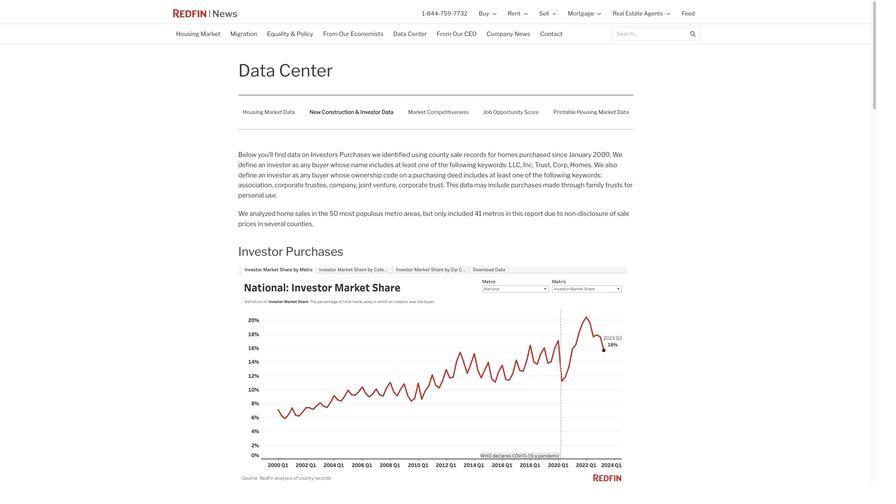 Task type: vqa. For each thing, say whether or not it's contained in the screenshot.
as
yes



Task type: locate. For each thing, give the bounding box(es) containing it.
in down analyzed
[[258, 221, 263, 228]]

2 our from the left
[[453, 30, 463, 37]]

1 vertical spatial investor
[[238, 245, 283, 259]]

of inside we analyzed home sales in the 50 most populous metro areas, but only included 41 metros in this report due to non-disclosure of sale prices in several counties.
[[610, 210, 617, 218]]

define up association, at the top of the page
[[238, 172, 257, 179]]

county
[[429, 151, 450, 159]]

2 vertical spatial the
[[319, 210, 329, 218]]

an down 'you'll' at the left top
[[259, 161, 266, 169]]

1 horizontal spatial keywords:
[[573, 172, 602, 179]]

from our economists link
[[319, 26, 389, 42]]

0 horizontal spatial in
[[258, 221, 263, 228]]

2 horizontal spatial we
[[613, 151, 623, 159]]

0 vertical spatial an
[[259, 161, 266, 169]]

0 vertical spatial at
[[396, 161, 401, 169]]

2 whose from the top
[[331, 172, 350, 179]]

0 vertical spatial define
[[238, 161, 257, 169]]

our left the economists
[[339, 30, 350, 37]]

whose up company,
[[331, 172, 350, 179]]

keywords:
[[478, 161, 508, 169], [573, 172, 602, 179]]

corp,
[[553, 161, 569, 169]]

least up include
[[497, 172, 512, 179]]

1-844-759-7732
[[423, 10, 468, 17]]

company,
[[330, 182, 358, 189]]

from for from our economists
[[324, 30, 338, 37]]

0 vertical spatial following
[[450, 161, 477, 169]]

least up a at the top left of page
[[403, 161, 417, 169]]

identified
[[382, 151, 411, 159]]

1 vertical spatial data center
[[238, 60, 333, 81]]

market competitiveness
[[409, 109, 469, 116]]

our left ceo
[[453, 30, 463, 37]]

for left 'homes'
[[488, 151, 497, 159]]

1 vertical spatial keywords:
[[573, 172, 602, 179]]

one down llc,
[[513, 172, 524, 179]]

0 horizontal spatial on
[[302, 151, 310, 159]]

data inside 'link'
[[394, 30, 407, 37]]

purchases down counties.
[[286, 245, 344, 259]]

1 horizontal spatial our
[[453, 30, 463, 37]]

we analyzed home sales in the 50 most populous metro areas, but only included 41 metros in this report due to non-disclosure of sale prices in several counties.
[[238, 210, 630, 228]]

0 horizontal spatial includes
[[370, 161, 394, 169]]

sale inside we identified using county sale records for homes purchased since january 2000. we define an investor as any buyer whose name includes at least one of the following keywords: llc, inc, trust, corp, homes. we also define an investor as any buyer whose ownership code on a purchasing deed includes at least one of the following keywords: association, corporate trustee, company, joint venture, corporate trust. this data may include purchases made through family trusts for personal use.
[[451, 151, 463, 159]]

from
[[324, 30, 338, 37], [437, 30, 452, 37]]

the
[[439, 161, 448, 169], [533, 172, 543, 179], [319, 210, 329, 218]]

1 vertical spatial of
[[526, 172, 532, 179]]

estate
[[626, 10, 643, 17]]

buyer down investors
[[312, 161, 329, 169]]

1 horizontal spatial from
[[437, 30, 452, 37]]

0 vertical spatial includes
[[370, 161, 394, 169]]

1 horizontal spatial includes
[[464, 172, 489, 179]]

the down trust,
[[533, 172, 543, 179]]

0 vertical spatial buyer
[[312, 161, 329, 169]]

0 horizontal spatial data center
[[238, 60, 333, 81]]

1 vertical spatial least
[[497, 172, 512, 179]]

new
[[310, 109, 321, 116]]

2 vertical spatial we
[[238, 210, 248, 218]]

2000.
[[594, 151, 612, 159]]

1 horizontal spatial data center
[[394, 30, 427, 37]]

1 vertical spatial define
[[238, 172, 257, 179]]

0 vertical spatial investor
[[361, 109, 381, 116]]

2 an from the top
[[259, 172, 266, 179]]

1 define from the top
[[238, 161, 257, 169]]

1 horizontal spatial for
[[625, 182, 633, 189]]

0 vertical spatial as
[[292, 161, 299, 169]]

0 horizontal spatial data
[[288, 151, 301, 159]]

sale right county
[[451, 151, 463, 159]]

news
[[515, 30, 531, 37]]

any down below you'll find data on investors purchases
[[301, 161, 311, 169]]

trusts
[[606, 182, 623, 189]]

our
[[339, 30, 350, 37], [453, 30, 463, 37]]

made
[[544, 182, 560, 189]]

sales
[[296, 210, 311, 218]]

0 horizontal spatial from
[[324, 30, 338, 37]]

data left the may
[[460, 182, 473, 189]]

0 vertical spatial &
[[291, 30, 296, 37]]

family
[[587, 182, 605, 189]]

0 vertical spatial keywords:
[[478, 161, 508, 169]]

2 vertical spatial of
[[610, 210, 617, 218]]

you'll
[[258, 151, 273, 159]]

following up deed on the top right of page
[[450, 161, 477, 169]]

sale
[[451, 151, 463, 159], [618, 210, 630, 218]]

metro
[[385, 210, 403, 218]]

0 vertical spatial any
[[301, 161, 311, 169]]

1 buyer from the top
[[312, 161, 329, 169]]

0 horizontal spatial following
[[450, 161, 477, 169]]

0 vertical spatial data
[[288, 151, 301, 159]]

& left policy
[[291, 30, 296, 37]]

1 corporate from the left
[[275, 182, 304, 189]]

1 horizontal spatial corporate
[[399, 182, 428, 189]]

0 horizontal spatial of
[[431, 161, 437, 169]]

0 horizontal spatial &
[[291, 30, 296, 37]]

of up purchasing
[[431, 161, 437, 169]]

whose down investors
[[331, 161, 350, 169]]

1-844-759-7732 link
[[417, 0, 474, 27]]

redfin real estate news image
[[171, 6, 239, 21]]

at down identified
[[396, 161, 401, 169]]

in left this at the top of page
[[506, 210, 511, 218]]

homes
[[498, 151, 518, 159]]

1 horizontal spatial one
[[513, 172, 524, 179]]

report
[[525, 210, 544, 218]]

from down "1-844-759-7732" link
[[437, 30, 452, 37]]

1 horizontal spatial sale
[[618, 210, 630, 218]]

data center link
[[389, 26, 432, 42]]

one down using
[[418, 161, 430, 169]]

records
[[464, 151, 487, 159]]

investor down prices
[[238, 245, 283, 259]]

1 vertical spatial an
[[259, 172, 266, 179]]

from right policy
[[324, 30, 338, 37]]

0 horizontal spatial the
[[319, 210, 329, 218]]

& right construction
[[356, 109, 360, 116]]

any up the trustee,
[[301, 172, 311, 179]]

0 horizontal spatial housing
[[176, 30, 199, 37]]

1 our from the left
[[339, 30, 350, 37]]

of down inc,
[[526, 172, 532, 179]]

market
[[201, 30, 221, 37], [265, 109, 282, 116], [409, 109, 426, 116], [599, 109, 617, 116]]

only
[[435, 210, 447, 218]]

score
[[525, 109, 539, 116]]

housing for housing market
[[176, 30, 199, 37]]

Search... search field
[[613, 27, 687, 41]]

sale right disclosure
[[618, 210, 630, 218]]

investor
[[361, 109, 381, 116], [238, 245, 283, 259]]

at up include
[[490, 172, 496, 179]]

0 vertical spatial investor
[[267, 161, 291, 169]]

1 horizontal spatial we
[[595, 161, 605, 169]]

1 horizontal spatial &
[[356, 109, 360, 116]]

venture,
[[373, 182, 398, 189]]

corporate up 'use.' on the top left of page
[[275, 182, 304, 189]]

real estate agents link
[[608, 0, 677, 27]]

trust.
[[429, 182, 445, 189]]

in right sales
[[312, 210, 317, 218]]

1 vertical spatial as
[[292, 172, 299, 179]]

we
[[613, 151, 623, 159], [595, 161, 605, 169], [238, 210, 248, 218]]

on left investors
[[302, 151, 310, 159]]

for right trusts
[[625, 182, 633, 189]]

None search field
[[612, 27, 701, 41]]

0 horizontal spatial keywords:
[[478, 161, 508, 169]]

data right find
[[288, 151, 301, 159]]

1 vertical spatial center
[[279, 60, 333, 81]]

housing
[[176, 30, 199, 37], [243, 109, 264, 116], [578, 109, 598, 116]]

on inside we identified using county sale records for homes purchased since january 2000. we define an investor as any buyer whose name includes at least one of the following keywords: llc, inc, trust, corp, homes. we also define an investor as any buyer whose ownership code on a purchasing deed includes at least one of the following keywords: association, corporate trustee, company, joint venture, corporate trust. this data may include purchases made through family trusts for personal use.
[[400, 172, 407, 179]]

0 vertical spatial center
[[408, 30, 427, 37]]

& inside new construction & investor data link
[[356, 109, 360, 116]]

mortgage
[[568, 10, 595, 17]]

keywords: down 'homes'
[[478, 161, 508, 169]]

may
[[475, 182, 487, 189]]

1 horizontal spatial on
[[400, 172, 407, 179]]

an up association, at the top of the page
[[259, 172, 266, 179]]

1 horizontal spatial at
[[490, 172, 496, 179]]

1 horizontal spatial investor
[[361, 109, 381, 116]]

as
[[292, 161, 299, 169], [292, 172, 299, 179]]

the left 50
[[319, 210, 329, 218]]

1 horizontal spatial center
[[408, 30, 427, 37]]

sell link
[[534, 0, 563, 27]]

investor right construction
[[361, 109, 381, 116]]

0 vertical spatial the
[[439, 161, 448, 169]]

job opportunity score
[[484, 109, 539, 116]]

1 from from the left
[[324, 30, 338, 37]]

includes up the may
[[464, 172, 489, 179]]

at
[[396, 161, 401, 169], [490, 172, 496, 179]]

1 vertical spatial data
[[460, 182, 473, 189]]

we up prices
[[238, 210, 248, 218]]

find
[[275, 151, 286, 159]]

our for economists
[[339, 30, 350, 37]]

agents
[[644, 10, 664, 17]]

1 horizontal spatial the
[[439, 161, 448, 169]]

of
[[431, 161, 437, 169], [526, 172, 532, 179], [610, 210, 617, 218]]

define down below
[[238, 161, 257, 169]]

1 horizontal spatial data
[[460, 182, 473, 189]]

2 buyer from the top
[[312, 172, 329, 179]]

includes down we
[[370, 161, 394, 169]]

1 vertical spatial sale
[[618, 210, 630, 218]]

2 horizontal spatial the
[[533, 172, 543, 179]]

corporate
[[275, 182, 304, 189], [399, 182, 428, 189]]

0 vertical spatial data center
[[394, 30, 427, 37]]

contact
[[541, 30, 563, 37]]

trust,
[[535, 161, 552, 169]]

1 investor from the top
[[267, 161, 291, 169]]

metros
[[484, 210, 505, 218]]

we up the also
[[613, 151, 623, 159]]

keywords: down homes. in the top right of the page
[[573, 172, 602, 179]]

from our ceo link
[[432, 26, 482, 42]]

0 vertical spatial of
[[431, 161, 437, 169]]

data inside we identified using county sale records for homes purchased since january 2000. we define an investor as any buyer whose name includes at least one of the following keywords: llc, inc, trust, corp, homes. we also define an investor as any buyer whose ownership code on a purchasing deed includes at least one of the following keywords: association, corporate trustee, company, joint venture, corporate trust. this data may include purchases made through family trusts for personal use.
[[460, 182, 473, 189]]

we inside we analyzed home sales in the 50 most populous metro areas, but only included 41 metros in this report due to non-disclosure of sale prices in several counties.
[[238, 210, 248, 218]]

0 horizontal spatial we
[[238, 210, 248, 218]]

0 vertical spatial for
[[488, 151, 497, 159]]

least
[[403, 161, 417, 169], [497, 172, 512, 179]]

use.
[[265, 192, 277, 199]]

we down 2000.
[[595, 161, 605, 169]]

following down corp,
[[544, 172, 571, 179]]

equality
[[267, 30, 290, 37]]

printable housing market data
[[554, 109, 629, 116]]

purchased
[[520, 151, 551, 159]]

center
[[408, 30, 427, 37], [279, 60, 333, 81]]

january
[[569, 151, 592, 159]]

but
[[423, 210, 433, 218]]

0 horizontal spatial at
[[396, 161, 401, 169]]

home
[[277, 210, 294, 218]]

0 horizontal spatial sale
[[451, 151, 463, 159]]

any
[[301, 161, 311, 169], [301, 172, 311, 179]]

feed link
[[677, 0, 701, 27]]

0 vertical spatial sale
[[451, 151, 463, 159]]

ceo
[[465, 30, 477, 37]]

0 vertical spatial we
[[613, 151, 623, 159]]

migration
[[231, 30, 257, 37]]

1 vertical spatial any
[[301, 172, 311, 179]]

2 from from the left
[[437, 30, 452, 37]]

2 horizontal spatial of
[[610, 210, 617, 218]]

corporate down a at the top left of page
[[399, 182, 428, 189]]

1 vertical spatial buyer
[[312, 172, 329, 179]]

7732
[[454, 10, 468, 17]]

1 vertical spatial following
[[544, 172, 571, 179]]

inc,
[[524, 161, 534, 169]]

the down county
[[439, 161, 448, 169]]

1 vertical spatial on
[[400, 172, 407, 179]]

search image
[[691, 31, 696, 37]]

job opportunity score link
[[479, 104, 544, 120]]

41
[[475, 210, 482, 218]]

0 horizontal spatial one
[[418, 161, 430, 169]]

buyer up the trustee,
[[312, 172, 329, 179]]

below you'll find data on investors purchases
[[238, 151, 372, 159]]

0 horizontal spatial our
[[339, 30, 350, 37]]

1 vertical spatial whose
[[331, 172, 350, 179]]

data
[[288, 151, 301, 159], [460, 182, 473, 189]]

a
[[409, 172, 412, 179]]

include
[[489, 182, 510, 189]]

housing market data link
[[238, 104, 300, 120]]

on left a at the top left of page
[[400, 172, 407, 179]]

an
[[259, 161, 266, 169], [259, 172, 266, 179]]

in
[[312, 210, 317, 218], [506, 210, 511, 218], [258, 221, 263, 228]]

ownership
[[352, 172, 382, 179]]

purchases up name
[[340, 151, 371, 159]]

0 vertical spatial whose
[[331, 161, 350, 169]]

company news link
[[482, 26, 536, 42]]

of right disclosure
[[610, 210, 617, 218]]

1 vertical spatial &
[[356, 109, 360, 116]]

0 horizontal spatial least
[[403, 161, 417, 169]]

1 vertical spatial for
[[625, 182, 633, 189]]

0 horizontal spatial corporate
[[275, 182, 304, 189]]

analyzed
[[250, 210, 276, 218]]

to
[[558, 210, 564, 218]]

1 horizontal spatial housing
[[243, 109, 264, 116]]



Task type: describe. For each thing, give the bounding box(es) containing it.
equality & policy
[[267, 30, 314, 37]]

0 horizontal spatial for
[[488, 151, 497, 159]]

we identified using county sale records for homes purchased since january 2000. we define an investor as any buyer whose name includes at least one of the following keywords: llc, inc, trust, corp, homes. we also define an investor as any buyer whose ownership code on a purchasing deed includes at least one of the following keywords: association, corporate trustee, company, joint venture, corporate trust. this data may include purchases made through family trusts for personal use.
[[238, 151, 633, 199]]

non-
[[565, 210, 579, 218]]

the inside we analyzed home sales in the 50 most populous metro areas, but only included 41 metros in this report due to non-disclosure of sale prices in several counties.
[[319, 210, 329, 218]]

1 whose from the top
[[331, 161, 350, 169]]

feed
[[683, 10, 696, 17]]

new construction & investor data link
[[305, 104, 399, 120]]

migration link
[[226, 26, 262, 42]]

& inside the equality & policy link
[[291, 30, 296, 37]]

housing for housing market data
[[243, 109, 264, 116]]

using
[[412, 151, 428, 159]]

our for ceo
[[453, 30, 463, 37]]

company
[[487, 30, 514, 37]]

1 vertical spatial the
[[533, 172, 543, 179]]

from our economists
[[324, 30, 384, 37]]

trustee,
[[305, 182, 328, 189]]

homes.
[[571, 161, 593, 169]]

housing market
[[176, 30, 221, 37]]

areas,
[[404, 210, 422, 218]]

disclosure
[[579, 210, 609, 218]]

investor purchases
[[238, 245, 344, 259]]

job
[[484, 109, 493, 116]]

new construction & investor data
[[310, 109, 394, 116]]

personal
[[238, 192, 264, 199]]

0 horizontal spatial investor
[[238, 245, 283, 259]]

1 vertical spatial includes
[[464, 172, 489, 179]]

construction
[[322, 109, 354, 116]]

center inside data center 'link'
[[408, 30, 427, 37]]

real
[[613, 10, 625, 17]]

rent link
[[503, 0, 534, 27]]

sell
[[540, 10, 550, 17]]

real estate agents
[[613, 10, 664, 17]]

most
[[340, 210, 355, 218]]

prices
[[238, 221, 257, 228]]

0 vertical spatial purchases
[[340, 151, 371, 159]]

competitiveness
[[427, 109, 469, 116]]

company news
[[487, 30, 531, 37]]

1 vertical spatial at
[[490, 172, 496, 179]]

0 vertical spatial one
[[418, 161, 430, 169]]

code
[[384, 172, 398, 179]]

opportunity
[[494, 109, 524, 116]]

populous
[[356, 210, 384, 218]]

2 investor from the top
[[267, 172, 291, 179]]

name
[[352, 161, 368, 169]]

data center inside 'link'
[[394, 30, 427, 37]]

844-
[[427, 10, 441, 17]]

deed
[[448, 172, 463, 179]]

due
[[545, 210, 556, 218]]

we
[[372, 151, 381, 159]]

this
[[513, 210, 524, 218]]

0 horizontal spatial center
[[279, 60, 333, 81]]

2 horizontal spatial in
[[506, 210, 511, 218]]

1 horizontal spatial of
[[526, 172, 532, 179]]

2 horizontal spatial housing
[[578, 109, 598, 116]]

from for from our ceo
[[437, 30, 452, 37]]

1 an from the top
[[259, 161, 266, 169]]

mortgage link
[[563, 0, 608, 27]]

this
[[446, 182, 459, 189]]

sale inside we analyzed home sales in the 50 most populous metro areas, but only included 41 metros in this report due to non-disclosure of sale prices in several counties.
[[618, 210, 630, 218]]

counties.
[[287, 221, 314, 228]]

2 as from the top
[[292, 172, 299, 179]]

rent
[[508, 10, 521, 17]]

below
[[238, 151, 257, 159]]

1 vertical spatial one
[[513, 172, 524, 179]]

0 vertical spatial on
[[302, 151, 310, 159]]

included
[[449, 210, 474, 218]]

50
[[330, 210, 338, 218]]

1 vertical spatial purchases
[[286, 245, 344, 259]]

1 any from the top
[[301, 161, 311, 169]]

economists
[[351, 30, 384, 37]]

1 horizontal spatial following
[[544, 172, 571, 179]]

buy
[[479, 10, 490, 17]]

housing market data
[[243, 109, 295, 116]]

association,
[[238, 182, 274, 189]]

2 any from the top
[[301, 172, 311, 179]]

housing market link
[[171, 26, 226, 42]]

759-
[[441, 10, 454, 17]]

market competitiveness link
[[404, 104, 474, 120]]

2 define from the top
[[238, 172, 257, 179]]

investors
[[311, 151, 338, 159]]

0 vertical spatial least
[[403, 161, 417, 169]]

buy link
[[474, 0, 503, 27]]

since
[[552, 151, 568, 159]]

1 horizontal spatial in
[[312, 210, 317, 218]]

from our ceo
[[437, 30, 477, 37]]

several
[[265, 221, 286, 228]]

through
[[562, 182, 585, 189]]

policy
[[297, 30, 314, 37]]

1 horizontal spatial least
[[497, 172, 512, 179]]

1 as from the top
[[292, 161, 299, 169]]

1 vertical spatial we
[[595, 161, 605, 169]]

2 corporate from the left
[[399, 182, 428, 189]]



